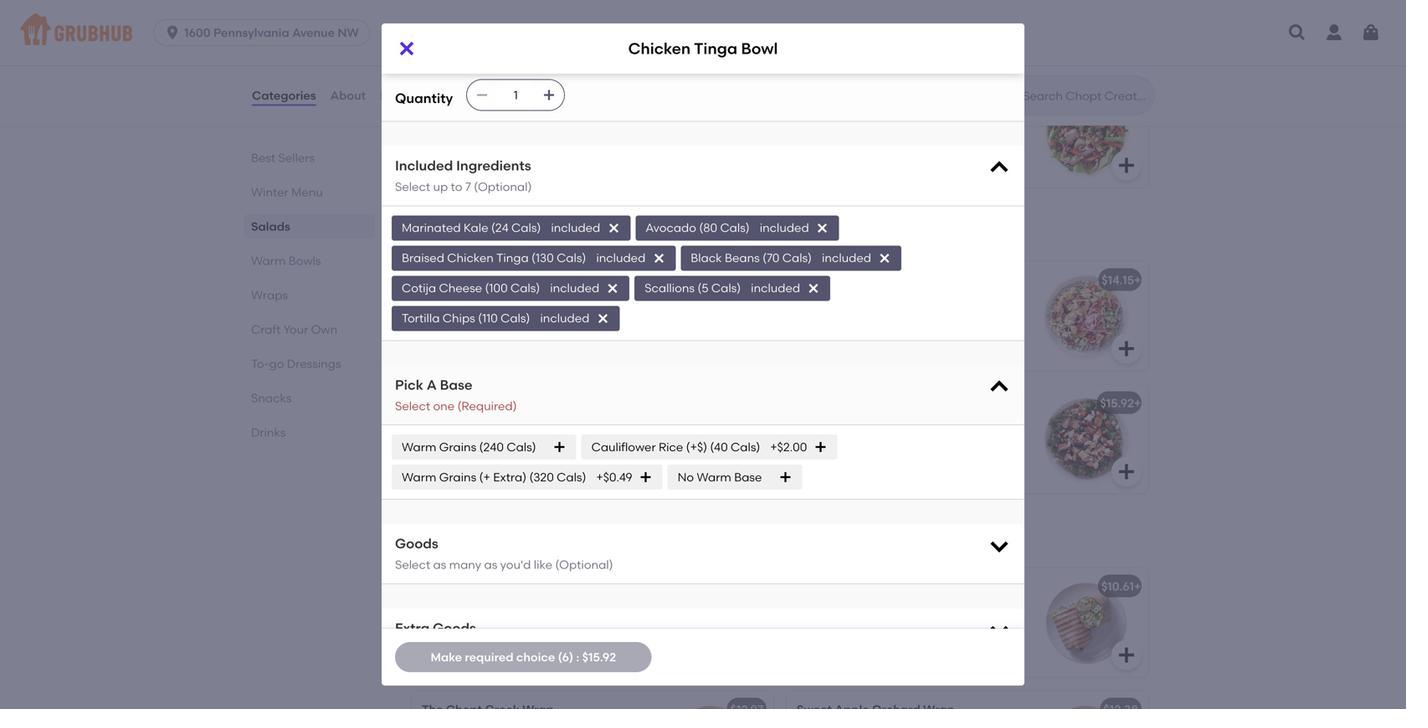 Task type: locate. For each thing, give the bounding box(es) containing it.
blue
[[600, 130, 624, 144]]

carrots, up spinach,
[[887, 113, 931, 127]]

1 horizontal spatial topped
[[711, 20, 753, 34]]

bowls down salads
[[289, 254, 321, 268]]

wrap
[[894, 579, 925, 594], [495, 583, 527, 597]]

1 vertical spatial bowls
[[289, 254, 321, 268]]

jack
[[583, 0, 607, 4], [842, 7, 865, 21]]

0 horizontal spatial and
[[526, 314, 549, 328]]

onions, inside panko fried chicken, pepper jack cheese, corn, grape tomatoes, pickled red onions, carrots, romaine
[[488, 24, 528, 38]]

required
[[465, 650, 514, 664]]

caesar
[[849, 579, 891, 594], [450, 583, 492, 597]]

goods
[[395, 536, 439, 552], [433, 620, 476, 636]]

svg image
[[1288, 23, 1308, 43], [164, 24, 181, 41], [476, 88, 489, 102], [543, 88, 556, 102], [988, 156, 1012, 180], [607, 221, 621, 235], [878, 251, 892, 265], [597, 312, 610, 325], [1117, 339, 1137, 359], [553, 441, 567, 454], [814, 441, 828, 454], [742, 462, 762, 482], [1117, 462, 1137, 482], [1117, 645, 1137, 665]]

0 horizontal spatial braised
[[422, 331, 465, 345]]

jack inside panko fried chicken, pepper jack cheese, corn, grape tomatoes, pickled red onions, carrots, romaine
[[583, 0, 607, 4]]

included for avocado (80 cals)
[[760, 221, 810, 235]]

cheese, up natural
[[601, 37, 645, 51]]

&
[[448, 623, 457, 638]]

+ for mexican caesar wrap
[[1135, 579, 1142, 594]]

grilled for grilled chicken, avocado, all-natural smoked bacon, cage-free egg, blue cheese, grape tomatoes, romaine
[[422, 113, 459, 127]]

tortilla chips (110 cals)
[[402, 311, 530, 325]]

included for tortilla chips (110 cals)
[[540, 311, 590, 325]]

drizzled up input item quantity number field
[[509, 20, 552, 34]]

1 vertical spatial best
[[432, 562, 454, 574]]

base down fried
[[478, 20, 506, 34]]

1 as from the left
[[433, 558, 447, 572]]

cheese, down smoked
[[422, 147, 466, 161]]

included
[[395, 157, 453, 174]]

santa fe salad image
[[1023, 0, 1149, 64]]

as right the seller on the bottom
[[484, 558, 498, 572]]

red down fried
[[466, 24, 485, 38]]

grape inside grilled chicken, avocado, all-natural smoked bacon, cage-free egg, blue cheese, grape tomatoes, romaine
[[469, 147, 503, 161]]

chinese
[[422, 396, 469, 410]]

1 select from the top
[[395, 180, 431, 194]]

2 vertical spatial chips,
[[837, 620, 870, 634]]

about
[[331, 88, 366, 102]]

grilled up smoked
[[422, 113, 459, 127]]

2 vertical spatial grape
[[469, 147, 503, 161]]

chicken, for natural
[[462, 113, 509, 127]]

beans,
[[395, 37, 433, 51], [456, 348, 494, 362]]

tinga,
[[875, 20, 908, 34], [515, 331, 547, 345]]

choice down panko
[[423, 20, 461, 34]]

0 vertical spatial mexican
[[582, 20, 629, 34]]

bowl for chinese chicken bowl image
[[521, 396, 549, 410]]

(required)
[[458, 399, 517, 413]]

0 vertical spatial $15.92
[[726, 273, 760, 287]]

corn, up shallots,
[[952, 0, 980, 4]]

0 vertical spatial your choice of base drizzled with mexican goddess and topped with braised chicken tinga, avocado, black beans, tortilla chips, scallions, cotija cheese, marinated kale
[[395, 20, 1001, 51]]

svg image inside main navigation navigation
[[1362, 23, 1382, 43]]

1 horizontal spatial black
[[967, 20, 998, 34]]

no warm base
[[678, 470, 762, 484]]

2 vertical spatial $15.92
[[583, 650, 616, 664]]

scallions (5 cals)
[[645, 281, 741, 295]]

chicken, inside grilled chicken, carrots, roasted broccoli, pickled red onions, roasted almonds, spinach, romaine
[[837, 113, 884, 127]]

0 vertical spatial chips,
[[476, 37, 509, 51]]

chicken
[[828, 20, 872, 34], [468, 331, 512, 345]]

tomatoes,
[[891, 0, 949, 4], [537, 7, 595, 21], [506, 147, 564, 161]]

beans
[[725, 251, 760, 265]]

0 horizontal spatial $10.61 +
[[727, 579, 767, 594]]

chips, up chinese chicken bowl
[[537, 348, 570, 362]]

1 vertical spatial onions,
[[915, 130, 956, 144]]

1 vertical spatial beans,
[[456, 348, 494, 362]]

carrots, inside panko fried chicken, pepper jack cheese, corn, grape tomatoes, pickled red onions, carrots, romaine
[[531, 24, 575, 38]]

choice left (6)
[[517, 650, 555, 664]]

chicken, inside panko fried chicken, pepper jack cheese, corn, grape tomatoes, pickled red onions, carrots, romaine
[[489, 0, 536, 4]]

1 vertical spatial select
[[395, 399, 431, 413]]

cals) right (70
[[783, 251, 812, 265]]

wraps up best seller
[[409, 529, 466, 550]]

cotija for cotija cheese, jalapeño peppers, tortilla chips, romaine
[[797, 603, 832, 617]]

kale
[[711, 37, 734, 51], [567, 365, 590, 379], [422, 623, 446, 638]]

0 horizontal spatial best
[[251, 151, 276, 165]]

1 horizontal spatial beans,
[[456, 348, 494, 362]]

0 vertical spatial tortilla
[[436, 37, 473, 51]]

0 vertical spatial avocado,
[[910, 20, 964, 34]]

base
[[440, 377, 473, 393], [735, 470, 762, 484]]

wrap up "jalapeño"
[[894, 579, 925, 594]]

corn, inside avocado, grape tomatoes, corn, pepper jack cheese, crispy shallots, romaine
[[952, 0, 980, 4]]

own
[[311, 322, 338, 337]]

0 vertical spatial tinga,
[[875, 20, 908, 34]]

1 vertical spatial tomatoes,
[[537, 7, 595, 21]]

cotija up all-
[[566, 37, 598, 51]]

tinga, down tortilla chips (110 cals)
[[515, 331, 547, 345]]

tortilla
[[402, 311, 440, 325]]

romaine inside cotija cheese, jalapeño peppers, tortilla chips, romaine
[[873, 620, 920, 634]]

chips, down mexican caesar wrap
[[837, 620, 870, 634]]

bowls up braised chicken tinga (130 cals) at the top left of page
[[466, 222, 518, 244]]

1 horizontal spatial chicken tinga bowl
[[629, 39, 778, 58]]

1 vertical spatial and
[[526, 314, 549, 328]]

(80
[[700, 221, 718, 235]]

grape right avocado,
[[854, 0, 888, 4]]

chicken, up spinach,
[[837, 113, 884, 127]]

beans, down tortilla chips (110 cals)
[[456, 348, 494, 362]]

2 horizontal spatial mexican
[[797, 579, 846, 594]]

braised down chips
[[422, 331, 465, 345]]

best left the seller on the bottom
[[432, 562, 454, 574]]

0 horizontal spatial jack
[[583, 0, 607, 4]]

1 horizontal spatial warm bowls
[[409, 222, 518, 244]]

bowl for chicken tinga bowl 'image'
[[508, 273, 535, 287]]

scallions
[[645, 281, 695, 295]]

1 horizontal spatial as
[[484, 558, 498, 572]]

grilled
[[422, 113, 459, 127], [797, 113, 835, 127]]

goods up the make
[[433, 620, 476, 636]]

2 select from the top
[[395, 399, 431, 413]]

1 vertical spatial your
[[422, 297, 447, 311]]

cotija
[[402, 281, 436, 295], [797, 603, 832, 617]]

2 grilled from the left
[[797, 113, 835, 127]]

0 horizontal spatial caesar
[[450, 583, 492, 597]]

caesar up cotija cheese, jalapeño peppers, tortilla chips, romaine
[[849, 579, 891, 594]]

reviews
[[380, 88, 427, 102]]

grilled up broccoli,
[[797, 113, 835, 127]]

wraps
[[251, 288, 288, 302], [409, 529, 466, 550]]

chicken down (110
[[468, 331, 512, 345]]

1 vertical spatial pepper
[[797, 7, 839, 21]]

1 horizontal spatial marinated
[[648, 37, 708, 51]]

like
[[534, 558, 553, 572]]

1 vertical spatial grains
[[439, 470, 477, 484]]

1 horizontal spatial pickled
[[849, 130, 891, 144]]

pickled up spinach,
[[849, 130, 891, 144]]

0 horizontal spatial base
[[440, 377, 473, 393]]

1 vertical spatial $14.15
[[1102, 273, 1135, 287]]

select down pick
[[395, 399, 431, 413]]

scallions,
[[512, 37, 563, 51], [573, 348, 624, 362]]

goods up best seller
[[395, 536, 439, 552]]

included for cotija cheese (100 cals)
[[550, 281, 600, 295]]

1 horizontal spatial scallions,
[[573, 348, 624, 362]]

rice
[[659, 440, 684, 454]]

onions,
[[488, 24, 528, 38], [915, 130, 956, 144]]

grape down the bacon,
[[469, 147, 503, 161]]

pickled
[[422, 24, 463, 38], [849, 130, 891, 144]]

chicken, right fried
[[489, 0, 536, 4]]

winter menu
[[251, 185, 323, 199]]

base inside pick a base select one (required)
[[440, 377, 473, 393]]

2 horizontal spatial tortilla
[[797, 620, 834, 634]]

marinated kale (24 cals)
[[402, 221, 541, 235]]

included for marinated kale (24 cals)
[[551, 221, 601, 235]]

cheese
[[439, 281, 482, 295]]

included for braised chicken tinga (130 cals)
[[597, 251, 646, 265]]

1 vertical spatial scallions,
[[573, 348, 624, 362]]

winter
[[251, 185, 289, 199]]

included ingredients select up to 7 (optional)
[[395, 157, 532, 194]]

1 vertical spatial chicken tinga bowl
[[422, 273, 535, 287]]

1 vertical spatial $15.92
[[1101, 396, 1135, 410]]

chips,
[[476, 37, 509, 51], [537, 348, 570, 362], [837, 620, 870, 634]]

0 vertical spatial scallions,
[[512, 37, 563, 51]]

croutons,
[[562, 606, 615, 621]]

2 vertical spatial select
[[395, 558, 431, 572]]

carrots, inside grilled chicken, carrots, roasted broccoli, pickled red onions, roasted almonds, spinach, romaine
[[887, 113, 931, 127]]

1 vertical spatial carrots,
[[887, 113, 931, 127]]

grilled inside grilled chicken, avocado, all-natural smoked bacon, cage-free egg, blue cheese, grape tomatoes, romaine
[[422, 113, 459, 127]]

cals) right (130
[[557, 251, 586, 265]]

shallots,
[[951, 7, 997, 21]]

+ for mediterranean tahini bowl
[[1135, 273, 1142, 287]]

select inside included ingredients select up to 7 (optional)
[[395, 180, 431, 194]]

1 vertical spatial chicken
[[468, 331, 512, 345]]

kale left (24
[[464, 221, 489, 235]]

0 horizontal spatial cotija
[[422, 365, 454, 379]]

grains left (240
[[439, 440, 477, 454]]

chips, down fried
[[476, 37, 509, 51]]

1 horizontal spatial carrots,
[[887, 113, 931, 127]]

chicken, up the bacon,
[[462, 113, 509, 127]]

kale
[[464, 221, 489, 235], [422, 583, 447, 597]]

grape up input item quantity number field
[[500, 7, 535, 21]]

1 horizontal spatial pepper
[[797, 7, 839, 21]]

1 horizontal spatial $15.92
[[726, 273, 760, 287]]

red inside panko fried chicken, pepper jack cheese, corn, grape tomatoes, pickled red onions, carrots, romaine
[[466, 24, 485, 38]]

as left the many
[[433, 558, 447, 572]]

the chopt greek wrap image
[[648, 691, 774, 709]]

cotija down mexican caesar wrap
[[797, 603, 832, 617]]

romaine inside panko fried chicken, pepper jack cheese, corn, grape tomatoes, pickled red onions, carrots, romaine
[[577, 24, 625, 38]]

warm
[[409, 222, 462, 244], [251, 254, 286, 268], [402, 440, 437, 454], [402, 470, 437, 484], [697, 470, 732, 484]]

choice up tortilla chips (110 cals)
[[450, 297, 488, 311]]

0 horizontal spatial tortilla
[[436, 37, 473, 51]]

your left the own
[[284, 322, 308, 337]]

cotija
[[566, 37, 598, 51], [422, 365, 454, 379]]

bowls
[[466, 222, 518, 244], [289, 254, 321, 268]]

braised down avocado,
[[782, 20, 825, 34]]

warm bowls down salads
[[251, 254, 321, 268]]

0 vertical spatial $15.92 +
[[726, 273, 767, 287]]

pickled inside grilled chicken, carrots, roasted broccoli, pickled red onions, roasted almonds, spinach, romaine
[[849, 130, 891, 144]]

black up "a"
[[422, 348, 454, 362]]

1 grains from the top
[[439, 440, 477, 454]]

cheese, down panko
[[422, 7, 466, 21]]

$15.92 +
[[726, 273, 767, 287], [1101, 396, 1142, 410]]

1 $10.61 + from the left
[[727, 579, 767, 594]]

1 vertical spatial chips,
[[537, 348, 570, 362]]

0 vertical spatial tomatoes,
[[891, 0, 949, 4]]

chicken,
[[489, 0, 536, 4], [462, 113, 509, 127], [837, 113, 884, 127]]

black right crispy
[[967, 20, 998, 34]]

mediterranean
[[797, 273, 883, 287]]

1 horizontal spatial goddess
[[632, 20, 683, 34]]

1600
[[184, 26, 211, 40]]

marinated
[[648, 37, 708, 51], [504, 365, 564, 379]]

corn, down fried
[[469, 7, 497, 21]]

wrap for kale caesar wrap
[[495, 583, 527, 597]]

grape inside avocado, grape tomatoes, corn, pepper jack cheese, crispy shallots, romaine
[[854, 0, 888, 4]]

grilled inside grilled chicken, carrots, roasted broccoli, pickled red onions, roasted almonds, spinach, romaine
[[797, 113, 835, 127]]

marinated
[[402, 221, 461, 235]]

warm up "braised"
[[409, 222, 462, 244]]

cheese, left crispy
[[868, 7, 912, 21]]

0 vertical spatial cotija
[[402, 281, 436, 295]]

bowl for mediterranean tahini bowl image
[[923, 273, 950, 287]]

select left best seller
[[395, 558, 431, 572]]

(optional) right like
[[555, 558, 613, 572]]

tortilla down mexican caesar wrap
[[797, 620, 834, 634]]

your right nw
[[395, 20, 420, 34]]

crispy
[[915, 7, 948, 21]]

wraps up craft
[[251, 288, 288, 302]]

cheese, down mexican caesar wrap
[[835, 603, 878, 617]]

2 horizontal spatial chips,
[[837, 620, 870, 634]]

topped
[[711, 20, 753, 34], [551, 314, 593, 328]]

0 horizontal spatial of
[[464, 20, 475, 34]]

cotija inside cotija cheese, jalapeño peppers, tortilla chips, romaine
[[797, 603, 832, 617]]

go
[[269, 357, 284, 371]]

cotija up chinese
[[422, 365, 454, 379]]

tinga, left crispy
[[875, 20, 908, 34]]

your up tortilla at the left
[[422, 297, 447, 311]]

carrots, up input item quantity number field
[[531, 24, 575, 38]]

$15.92 + for chicken tinga bowl 'image'
[[726, 273, 767, 287]]

1 horizontal spatial bowls
[[466, 222, 518, 244]]

0 horizontal spatial corn,
[[469, 7, 497, 21]]

select down included in the top of the page
[[395, 180, 431, 194]]

0 horizontal spatial $10.61
[[727, 579, 760, 594]]

of down fried
[[464, 20, 475, 34]]

svg image
[[1362, 23, 1382, 43], [742, 32, 762, 52], [397, 39, 417, 59], [1117, 155, 1137, 175], [816, 221, 830, 235], [653, 251, 666, 265], [606, 282, 620, 295], [807, 282, 821, 295], [742, 339, 762, 359], [988, 375, 1012, 399], [639, 471, 653, 484], [779, 471, 793, 484], [988, 534, 1012, 558], [988, 619, 1012, 642]]

tortilla down (110
[[497, 348, 534, 362]]

0 horizontal spatial onions,
[[488, 24, 528, 38]]

2 vertical spatial kale
[[422, 623, 446, 638]]

romaine
[[577, 24, 625, 38], [797, 24, 845, 38], [567, 147, 614, 161], [903, 147, 951, 161], [873, 620, 920, 634], [460, 623, 508, 638]]

wrap down you'd
[[495, 583, 527, 597]]

tomatoes, inside panko fried chicken, pepper jack cheese, corn, grape tomatoes, pickled red onions, carrots, romaine
[[537, 7, 595, 21]]

1 horizontal spatial best
[[432, 562, 454, 574]]

kale up aged
[[422, 583, 447, 597]]

red inside grilled chicken, carrots, roasted broccoli, pickled red onions, roasted almonds, spinach, romaine
[[893, 130, 912, 144]]

chicken, inside grilled chicken, avocado, all-natural smoked bacon, cage-free egg, blue cheese, grape tomatoes, romaine
[[462, 113, 509, 127]]

1 horizontal spatial tortilla
[[497, 348, 534, 362]]

warm bowls up braised chicken tinga (130 cals) at the top left of page
[[409, 222, 518, 244]]

grilled for grilled chicken, carrots, roasted broccoli, pickled red onions, roasted almonds, spinach, romaine
[[797, 113, 835, 127]]

(optional) down ingredients
[[474, 180, 532, 194]]

dressings
[[287, 357, 341, 371]]

beans, down panko
[[395, 37, 433, 51]]

(optional) inside goods select as many as you'd like (optional)
[[555, 558, 613, 572]]

cals) right (24
[[512, 221, 541, 235]]

1 vertical spatial (optional)
[[555, 558, 613, 572]]

0 vertical spatial braised
[[782, 20, 825, 34]]

caesar down the seller on the bottom
[[450, 583, 492, 597]]

cotija up tortilla at the left
[[402, 281, 436, 295]]

grape
[[854, 0, 888, 4], [500, 7, 535, 21], [469, 147, 503, 161]]

warm bowls
[[409, 222, 518, 244], [251, 254, 321, 268]]

extra)
[[493, 470, 527, 484]]

of down (100
[[491, 297, 502, 311]]

pickled down panko
[[422, 24, 463, 38]]

broccoli,
[[797, 130, 846, 144]]

1 vertical spatial corn,
[[469, 7, 497, 21]]

corn,
[[952, 0, 980, 4], [469, 7, 497, 21]]

chicken
[[629, 39, 691, 58], [447, 251, 494, 265], [422, 273, 469, 287], [471, 396, 519, 410]]

(optional)
[[474, 180, 532, 194], [555, 558, 613, 572]]

2 grains from the top
[[439, 470, 477, 484]]

red up spinach,
[[893, 130, 912, 144]]

bowl inside button
[[521, 396, 549, 410]]

1 horizontal spatial caesar
[[849, 579, 891, 594]]

grains left (+
[[439, 470, 477, 484]]

1 grilled from the left
[[422, 113, 459, 127]]

0 horizontal spatial as
[[433, 558, 447, 572]]

1 horizontal spatial braised
[[782, 20, 825, 34]]

$14.15 +
[[1102, 273, 1142, 287]]

0 vertical spatial jack
[[583, 0, 607, 4]]

drizzled down (130
[[536, 297, 579, 311]]

avocado, grape tomatoes, corn, pepper jack cheese, crispy shallots, romaine
[[797, 0, 997, 38]]

included for scallions (5 cals)
[[751, 281, 801, 295]]

base down (100
[[505, 297, 533, 311]]

Search Chopt Creative Salad Co. search field
[[1022, 88, 1150, 104]]

0 vertical spatial your
[[395, 20, 420, 34]]

1 vertical spatial base
[[505, 297, 533, 311]]

3 select from the top
[[395, 558, 431, 572]]

bowl
[[742, 39, 778, 58], [508, 273, 535, 287], [923, 273, 950, 287], [521, 396, 549, 410]]

select
[[395, 180, 431, 194], [395, 399, 431, 413], [395, 558, 431, 572]]

0 vertical spatial grains
[[439, 440, 477, 454]]

1 horizontal spatial wrap
[[894, 579, 925, 594]]

warm down "one"
[[402, 440, 437, 454]]

best left sellers
[[251, 151, 276, 165]]

jalapeño
[[881, 603, 931, 617]]

0 vertical spatial bowls
[[466, 222, 518, 244]]

drizzled
[[509, 20, 552, 34], [536, 297, 579, 311]]

0 horizontal spatial pepper
[[539, 0, 580, 4]]

0 vertical spatial kale
[[711, 37, 734, 51]]

jack inside avocado, grape tomatoes, corn, pepper jack cheese, crispy shallots, romaine
[[842, 7, 865, 21]]

included
[[551, 221, 601, 235], [760, 221, 810, 235], [597, 251, 646, 265], [822, 251, 872, 265], [550, 281, 600, 295], [751, 281, 801, 295], [540, 311, 590, 325]]

tortilla down panko
[[436, 37, 473, 51]]

chicken down avocado,
[[828, 20, 872, 34]]

mexican caesar wrap image
[[1023, 568, 1149, 677]]

+ for chicken tinga bowl
[[760, 273, 767, 287]]

grains for (+
[[439, 470, 477, 484]]



Task type: vqa. For each thing, say whether or not it's contained in the screenshot.
for
no



Task type: describe. For each thing, give the bounding box(es) containing it.
0 vertical spatial tinga
[[694, 39, 738, 58]]

2 $10.61 + from the left
[[1102, 579, 1142, 594]]

base for warm
[[735, 470, 762, 484]]

Input item quantity number field
[[498, 80, 534, 110]]

1 $10.61 from the left
[[727, 579, 760, 594]]

avocado
[[646, 221, 697, 235]]

1 vertical spatial tinga
[[497, 251, 529, 265]]

spinach,
[[853, 147, 901, 161]]

sesame ginger chicken salad image
[[1023, 78, 1149, 187]]

best for best sellers
[[251, 151, 276, 165]]

0 horizontal spatial $15.92
[[583, 650, 616, 664]]

2 vertical spatial avocado,
[[550, 331, 604, 345]]

tahini
[[886, 273, 920, 287]]

make
[[431, 650, 462, 664]]

cals) right (80
[[721, 221, 750, 235]]

0 vertical spatial of
[[464, 20, 475, 34]]

(+$)
[[686, 440, 708, 454]]

0 vertical spatial beans,
[[395, 37, 433, 51]]

craft your own
[[251, 322, 338, 337]]

cheese, inside grilled chicken, avocado, all-natural smoked bacon, cage-free egg, blue cheese, grape tomatoes, romaine
[[422, 147, 466, 161]]

1 vertical spatial drizzled
[[536, 297, 579, 311]]

best sellers
[[251, 151, 315, 165]]

0 vertical spatial choice
[[423, 20, 461, 34]]

kale inside the aged parmesan, artisan croutons, kale & romaine
[[422, 623, 446, 638]]

cheese, inside avocado, grape tomatoes, corn, pepper jack cheese, crispy shallots, romaine
[[868, 7, 912, 21]]

braised chicken tinga (130 cals)
[[402, 251, 586, 265]]

make required choice (6) : $15.92
[[431, 650, 616, 664]]

wrap for mexican caesar wrap
[[894, 579, 925, 594]]

cals) right (5
[[712, 281, 741, 295]]

warm down warm grains (240 cals) at the bottom left of the page
[[402, 470, 437, 484]]

pepper inside avocado, grape tomatoes, corn, pepper jack cheese, crispy shallots, romaine
[[797, 7, 839, 21]]

(70
[[763, 251, 780, 265]]

0 vertical spatial kale
[[464, 221, 489, 235]]

select inside pick a base select one (required)
[[395, 399, 431, 413]]

1 horizontal spatial chips,
[[537, 348, 570, 362]]

cotija cheese, jalapeño peppers, tortilla chips, romaine
[[797, 603, 984, 634]]

black beans (70 cals)
[[691, 251, 812, 265]]

free
[[547, 130, 569, 144]]

0 horizontal spatial chips,
[[476, 37, 509, 51]]

1 vertical spatial tortilla
[[497, 348, 534, 362]]

cotija for cotija cheese (100 cals)
[[402, 281, 436, 295]]

0 vertical spatial topped
[[711, 20, 753, 34]]

1 vertical spatial mexican
[[422, 314, 470, 328]]

2 $10.61 from the left
[[1102, 579, 1135, 594]]

mediterranean tahini bowl image
[[1023, 262, 1149, 370]]

0 vertical spatial roasted
[[934, 113, 977, 127]]

sweet apple orchard wrap image
[[1023, 691, 1149, 709]]

1 vertical spatial of
[[491, 297, 502, 311]]

+$0.49
[[597, 470, 633, 484]]

2 vertical spatial choice
[[517, 650, 555, 664]]

almonds,
[[797, 147, 850, 161]]

extra
[[395, 620, 430, 636]]

2 horizontal spatial kale
[[711, 37, 734, 51]]

warm grains (240 cals)
[[402, 440, 536, 454]]

categories
[[252, 88, 316, 102]]

smoked
[[422, 130, 467, 144]]

2 vertical spatial your
[[284, 322, 308, 337]]

1 vertical spatial braised
[[422, 331, 465, 345]]

goods inside goods select as many as you'd like (optional)
[[395, 536, 439, 552]]

cals) right (240
[[507, 440, 536, 454]]

$14.15 for $14.15
[[1106, 89, 1139, 104]]

$14.15 for $14.15 +
[[1102, 273, 1135, 287]]

cals) right (40
[[731, 440, 761, 454]]

1 horizontal spatial wraps
[[409, 529, 466, 550]]

0 vertical spatial black
[[967, 20, 998, 34]]

seller
[[456, 562, 483, 574]]

warm grains (+ extra) (320 cals)
[[402, 470, 587, 484]]

(optional) inside included ingredients select up to 7 (optional)
[[474, 180, 532, 194]]

reviews button
[[379, 65, 428, 126]]

to-go dressings
[[251, 357, 341, 371]]

fried
[[460, 0, 486, 4]]

base for a
[[440, 377, 473, 393]]

chicken inside button
[[471, 396, 519, 410]]

blissful harvest bowl image
[[1023, 385, 1149, 494]]

avocado, grape tomatoes, corn, pepper jack cheese, crispy shallots, romaine button
[[787, 0, 1149, 64]]

(+
[[479, 470, 491, 484]]

corn, inside panko fried chicken, pepper jack cheese, corn, grape tomatoes, pickled red onions, carrots, romaine
[[469, 7, 497, 21]]

artisan
[[520, 606, 560, 621]]

avocado,
[[797, 0, 851, 4]]

0 horizontal spatial chicken tinga bowl
[[422, 273, 535, 287]]

tomatoes, inside avocado, grape tomatoes, corn, pepper jack cheese, crispy shallots, romaine
[[891, 0, 949, 4]]

0 vertical spatial and
[[686, 20, 708, 34]]

onions, inside grilled chicken, carrots, roasted broccoli, pickled red onions, roasted almonds, spinach, romaine
[[915, 130, 956, 144]]

0 vertical spatial chicken tinga bowl
[[629, 39, 778, 58]]

about button
[[330, 65, 367, 126]]

(130
[[532, 251, 554, 265]]

sellers
[[278, 151, 315, 165]]

warm down salads
[[251, 254, 286, 268]]

panko fried chicken, pepper jack cheese, corn, grape tomatoes, pickled red onions, carrots, romaine button
[[412, 0, 774, 64]]

cals) right (110
[[501, 311, 530, 325]]

main navigation navigation
[[0, 0, 1407, 65]]

1 vertical spatial choice
[[450, 297, 488, 311]]

black
[[691, 251, 722, 265]]

classic
[[422, 89, 464, 104]]

romaine inside avocado, grape tomatoes, corn, pepper jack cheese, crispy shallots, romaine
[[797, 24, 845, 38]]

(240
[[479, 440, 504, 454]]

cheese, inside cotija cheese, jalapeño peppers, tortilla chips, romaine
[[835, 603, 878, 617]]

cals) right (320
[[557, 470, 587, 484]]

1 vertical spatial goods
[[433, 620, 476, 636]]

1 vertical spatial your choice of base drizzled with mexican goddess and topped with braised chicken tinga, avocado, black beans, tortilla chips, scallions, cotija cheese, marinated kale
[[422, 297, 624, 379]]

avocado (80 cals)
[[646, 221, 750, 235]]

grilled chicken, carrots, roasted broccoli, pickled red onions, roasted almonds, spinach, romaine
[[797, 113, 1002, 161]]

romaine inside the aged parmesan, artisan croutons, kale & romaine
[[460, 623, 508, 638]]

salad
[[502, 89, 535, 104]]

0 vertical spatial goddess
[[632, 20, 683, 34]]

warm right no
[[697, 470, 732, 484]]

cheese, up chinese chicken bowl
[[457, 365, 501, 379]]

panko fried chicken, pepper jack cheese, corn, grape tomatoes, pickled red onions, carrots, romaine
[[422, 0, 625, 38]]

cauliflower
[[592, 440, 656, 454]]

best for best seller
[[432, 562, 454, 574]]

svg image inside 1600 pennsylvania avenue nw 'button'
[[164, 24, 181, 41]]

0 horizontal spatial scallions,
[[512, 37, 563, 51]]

chinese chicken bowl button
[[412, 385, 774, 494]]

$15.92 for chicken tinga bowl 'image'
[[726, 273, 760, 287]]

tortilla inside cotija cheese, jalapeño peppers, tortilla chips, romaine
[[797, 620, 834, 634]]

1 horizontal spatial chicken
[[828, 20, 872, 34]]

crispy chicken ranch salad image
[[648, 0, 774, 64]]

1 vertical spatial roasted
[[958, 130, 1002, 144]]

natural
[[587, 113, 628, 127]]

extra goods
[[395, 620, 476, 636]]

cotija cheese (100 cals)
[[402, 281, 540, 295]]

romaine inside grilled chicken, carrots, roasted broccoli, pickled red onions, roasted almonds, spinach, romaine
[[903, 147, 951, 161]]

1 vertical spatial marinated
[[504, 365, 564, 379]]

chips, inside cotija cheese, jalapeño peppers, tortilla chips, romaine
[[837, 620, 870, 634]]

best seller
[[432, 562, 483, 574]]

pennsylvania
[[214, 26, 290, 40]]

chicken, for broccoli,
[[837, 113, 884, 127]]

0 horizontal spatial goddess
[[473, 314, 523, 328]]

0 horizontal spatial black
[[422, 348, 454, 362]]

0 horizontal spatial tinga,
[[515, 331, 547, 345]]

1600 pennsylvania avenue nw
[[184, 26, 359, 40]]

pickled inside panko fried chicken, pepper jack cheese, corn, grape tomatoes, pickled red onions, carrots, romaine
[[422, 24, 463, 38]]

0 vertical spatial drizzled
[[509, 20, 552, 34]]

tomatoes, inside grilled chicken, avocado, all-natural smoked bacon, cage-free egg, blue cheese, grape tomatoes, romaine
[[506, 147, 564, 161]]

cobb
[[467, 89, 499, 104]]

caesar for parmesan,
[[450, 583, 492, 597]]

0 vertical spatial warm bowls
[[409, 222, 518, 244]]

(100
[[485, 281, 508, 295]]

romaine inside grilled chicken, avocado, all-natural smoked bacon, cage-free egg, blue cheese, grape tomatoes, romaine
[[567, 147, 614, 161]]

0 horizontal spatial bowls
[[289, 254, 321, 268]]

(110
[[478, 311, 498, 325]]

0 horizontal spatial topped
[[551, 314, 593, 328]]

(24
[[491, 221, 509, 235]]

peppers,
[[934, 603, 984, 617]]

you'd
[[501, 558, 531, 572]]

ingredients
[[456, 157, 531, 174]]

mediterranean tahini bowl
[[797, 273, 950, 287]]

classic cobb salad image
[[648, 78, 774, 187]]

chicken tinga bowl image
[[648, 262, 774, 370]]

kale caesar wrap image
[[648, 568, 774, 677]]

many
[[449, 558, 482, 572]]

classic cobb salad
[[422, 89, 535, 104]]

2 vertical spatial tinga
[[472, 273, 505, 287]]

$15.92 + for blissful harvest bowl "image"
[[1101, 396, 1142, 410]]

(40
[[711, 440, 728, 454]]

select inside goods select as many as you'd like (optional)
[[395, 558, 431, 572]]

grains for (240
[[439, 440, 477, 454]]

quantity
[[395, 90, 453, 106]]

mexican caesar wrap
[[797, 579, 925, 594]]

salads
[[251, 219, 290, 234]]

$15.92 for blissful harvest bowl "image"
[[1101, 396, 1135, 410]]

pick
[[395, 377, 424, 393]]

one
[[433, 399, 455, 413]]

0 vertical spatial cotija
[[566, 37, 598, 51]]

1 vertical spatial cotija
[[422, 365, 454, 379]]

pick a base select one (required)
[[395, 377, 517, 413]]

1 vertical spatial kale
[[567, 365, 590, 379]]

1 horizontal spatial your
[[395, 20, 420, 34]]

1600 pennsylvania avenue nw button
[[153, 19, 377, 46]]

caesar for cheese,
[[849, 579, 891, 594]]

egg,
[[572, 130, 597, 144]]

+$2.00
[[771, 440, 808, 454]]

no
[[678, 470, 694, 484]]

goods select as many as you'd like (optional)
[[395, 536, 613, 572]]

0 vertical spatial base
[[478, 20, 506, 34]]

parmesan,
[[456, 606, 517, 621]]

a
[[427, 377, 437, 393]]

(5
[[698, 281, 709, 295]]

kale caesar wrap
[[422, 583, 527, 597]]

chinese chicken bowl image
[[648, 385, 774, 494]]

0 horizontal spatial wraps
[[251, 288, 288, 302]]

0 horizontal spatial warm bowls
[[251, 254, 321, 268]]

pepper inside panko fried chicken, pepper jack cheese, corn, grape tomatoes, pickled red onions, carrots, romaine
[[539, 0, 580, 4]]

all-
[[569, 113, 587, 127]]

2 vertical spatial mexican
[[797, 579, 846, 594]]

grape inside panko fried chicken, pepper jack cheese, corn, grape tomatoes, pickled red onions, carrots, romaine
[[500, 7, 535, 21]]

included for black beans (70 cals)
[[822, 251, 872, 265]]

avocado, inside grilled chicken, avocado, all-natural smoked bacon, cage-free egg, blue cheese, grape tomatoes, romaine
[[512, 113, 566, 127]]

7
[[465, 180, 471, 194]]

cheese, inside panko fried chicken, pepper jack cheese, corn, grape tomatoes, pickled red onions, carrots, romaine
[[422, 7, 466, 21]]

0 horizontal spatial kale
[[422, 583, 447, 597]]

drinks
[[251, 425, 286, 440]]

cals) right (100
[[511, 281, 540, 295]]

chinese chicken bowl
[[422, 396, 549, 410]]

nw
[[338, 26, 359, 40]]

to
[[451, 180, 463, 194]]

2 as from the left
[[484, 558, 498, 572]]

aged
[[422, 606, 453, 621]]

1 horizontal spatial tinga,
[[875, 20, 908, 34]]

aged parmesan, artisan croutons, kale & romaine
[[422, 606, 615, 638]]

avenue
[[292, 26, 335, 40]]



